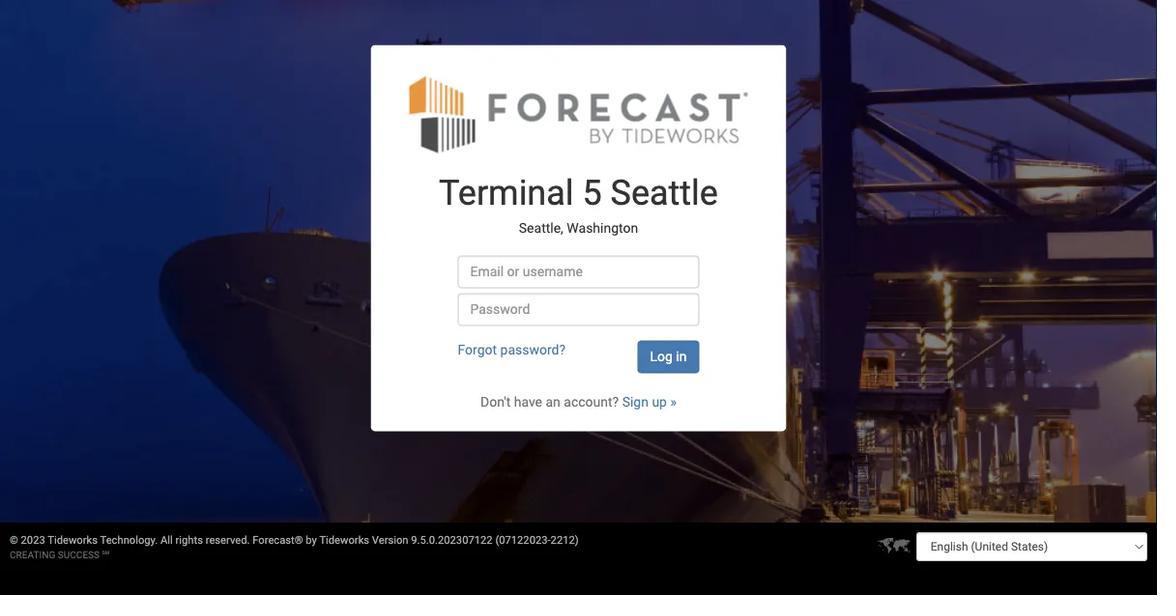 Task type: locate. For each thing, give the bounding box(es) containing it.
2023
[[21, 534, 45, 547]]

»
[[670, 394, 677, 410]]

seattle,
[[519, 220, 563, 236]]

9.5.0.202307122
[[411, 534, 493, 547]]

forgot
[[458, 342, 497, 358]]

success
[[58, 549, 100, 561]]

password?
[[500, 342, 566, 358]]

sign up » link
[[622, 394, 677, 410]]

0 horizontal spatial tideworks
[[48, 534, 98, 547]]

in
[[676, 349, 687, 365]]

terminal 5 seattle seattle, washington
[[439, 172, 718, 236]]

℠
[[102, 549, 109, 561]]

5
[[582, 172, 602, 213]]

tideworks
[[48, 534, 98, 547], [319, 534, 369, 547]]

by
[[306, 534, 317, 547]]

creating
[[10, 549, 55, 561]]

(07122023-
[[495, 534, 551, 547]]

technology.
[[100, 534, 158, 547]]

washington
[[567, 220, 638, 236]]

forgot password? link
[[458, 342, 566, 358]]

© 2023 tideworks technology. all rights reserved. forecast® by tideworks version 9.5.0.202307122 (07122023-2212) creating success ℠
[[10, 534, 579, 561]]

don't have an account? sign up »
[[481, 394, 677, 410]]

tideworks up success at the bottom of page
[[48, 534, 98, 547]]

account?
[[564, 394, 619, 410]]

version
[[372, 534, 408, 547]]

1 horizontal spatial tideworks
[[319, 534, 369, 547]]

tideworks right by
[[319, 534, 369, 547]]

Password password field
[[458, 293, 699, 326]]

Email or username text field
[[458, 256, 699, 288]]

forgot password? log in
[[458, 342, 687, 365]]



Task type: describe. For each thing, give the bounding box(es) containing it.
terminal
[[439, 172, 574, 213]]

2 tideworks from the left
[[319, 534, 369, 547]]

log
[[650, 349, 673, 365]]

seattle
[[611, 172, 718, 213]]

sign
[[622, 394, 649, 410]]

forecast®
[[253, 534, 303, 547]]

2212)
[[551, 534, 579, 547]]

reserved.
[[206, 534, 250, 547]]

an
[[546, 394, 561, 410]]

1 tideworks from the left
[[48, 534, 98, 547]]

all
[[161, 534, 173, 547]]

have
[[514, 394, 542, 410]]

up
[[652, 394, 667, 410]]

don't
[[481, 394, 511, 410]]

rights
[[176, 534, 203, 547]]

log in button
[[638, 341, 699, 374]]

©
[[10, 534, 18, 547]]

forecast® by tideworks image
[[409, 74, 748, 154]]



Task type: vqa. For each thing, say whether or not it's contained in the screenshot.
"Forecast® by Tideworks" image
yes



